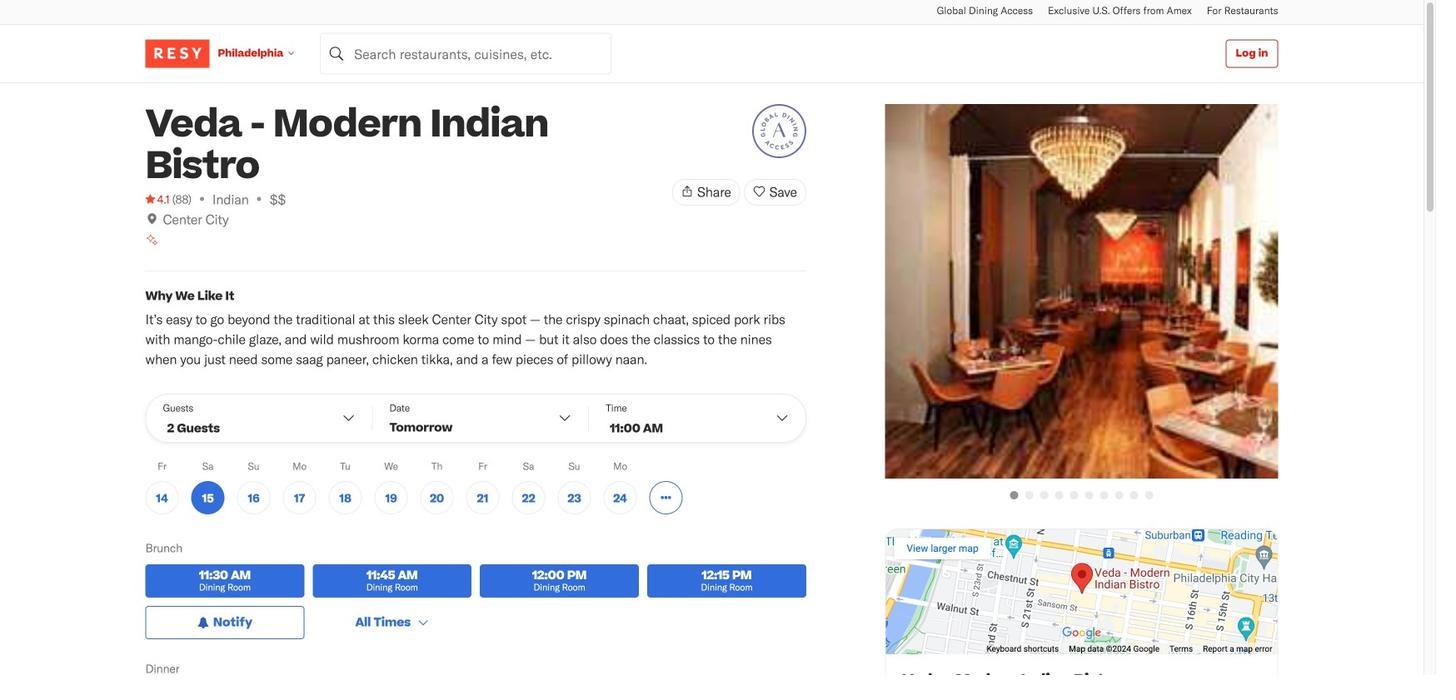 Task type: locate. For each thing, give the bounding box(es) containing it.
4.1 out of 5 stars image
[[145, 191, 170, 208]]

None field
[[320, 33, 612, 75]]



Task type: describe. For each thing, give the bounding box(es) containing it.
Search restaurants, cuisines, etc. text field
[[320, 33, 612, 75]]



Task type: vqa. For each thing, say whether or not it's contained in the screenshot.
field
yes



